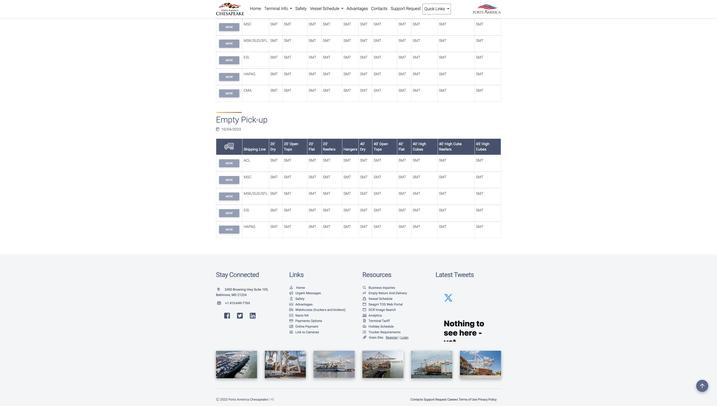 Task type: locate. For each thing, give the bounding box(es) containing it.
cma
[[244, 88, 252, 93]]

browser image up the analytics image in the bottom right of the page
[[363, 309, 367, 312]]

40' high cubes
[[413, 142, 427, 152]]

0 vertical spatial schedule
[[323, 6, 340, 11]]

terminal for terminal tariff
[[369, 319, 382, 323]]

0 vertical spatial contacts
[[372, 6, 388, 11]]

0 vertical spatial support request link
[[389, 4, 423, 14]]

0 vertical spatial advantages link
[[345, 4, 370, 14]]

1 cubes from the left
[[413, 147, 424, 152]]

0 vertical spatial eis
[[244, 55, 249, 60]]

40' inside 40' flat
[[399, 142, 404, 146]]

smt
[[271, 5, 278, 10], [284, 5, 292, 10], [309, 5, 317, 10], [323, 5, 331, 10], [344, 5, 351, 10], [360, 5, 368, 10], [374, 5, 382, 10], [399, 5, 406, 10], [413, 5, 421, 10], [439, 5, 447, 10], [476, 5, 484, 10], [271, 22, 278, 26], [284, 22, 292, 26], [309, 22, 317, 26], [323, 22, 331, 26], [344, 22, 351, 26], [360, 22, 368, 26], [374, 22, 382, 26], [399, 22, 406, 26], [413, 22, 421, 26], [439, 22, 447, 26], [476, 22, 484, 26], [271, 39, 278, 43], [284, 39, 292, 43], [309, 39, 317, 43], [323, 39, 331, 43], [344, 39, 351, 43], [360, 39, 368, 43], [374, 39, 382, 43], [399, 39, 406, 43], [413, 39, 421, 43], [439, 39, 447, 43], [476, 39, 484, 43], [271, 55, 278, 60], [284, 55, 292, 60], [309, 55, 317, 60], [323, 55, 331, 60], [344, 55, 351, 60], [360, 55, 368, 60], [374, 55, 382, 60], [399, 55, 406, 60], [413, 55, 421, 60], [439, 55, 447, 60], [476, 55, 484, 60], [271, 72, 278, 76], [284, 72, 292, 76], [309, 72, 317, 76], [323, 72, 331, 76], [344, 72, 351, 76], [360, 72, 368, 76], [374, 72, 382, 76], [399, 72, 406, 76], [413, 72, 421, 76], [439, 72, 447, 76], [476, 72, 484, 76], [271, 88, 278, 93], [284, 88, 292, 93], [309, 88, 317, 93], [323, 88, 331, 93], [344, 88, 351, 93], [360, 88, 368, 93], [374, 88, 382, 93], [399, 88, 406, 93], [413, 88, 421, 93], [439, 88, 447, 93], [476, 88, 484, 93], [271, 158, 278, 163], [284, 158, 292, 163], [309, 158, 317, 163], [323, 158, 331, 163], [344, 158, 351, 163], [360, 158, 368, 163], [374, 158, 382, 163], [399, 158, 406, 163], [413, 158, 421, 163], [439, 158, 447, 163], [476, 158, 484, 163], [271, 175, 278, 179], [284, 175, 292, 179], [309, 175, 317, 179], [323, 175, 331, 179], [344, 175, 351, 179], [360, 175, 368, 179], [374, 175, 382, 179], [399, 175, 406, 179], [413, 175, 421, 179], [439, 175, 447, 179], [476, 175, 484, 179], [271, 192, 278, 196], [284, 192, 292, 196], [309, 192, 317, 196], [323, 192, 331, 196], [344, 192, 351, 196], [360, 192, 368, 196], [374, 192, 382, 196], [399, 192, 406, 196], [413, 192, 421, 196], [439, 192, 447, 196], [476, 192, 484, 196], [271, 208, 278, 212], [284, 208, 292, 212], [309, 208, 317, 212], [323, 208, 331, 212], [344, 208, 351, 212], [360, 208, 368, 212], [374, 208, 382, 212], [399, 208, 406, 212], [413, 208, 421, 212], [439, 208, 447, 212], [476, 208, 484, 212], [271, 225, 278, 229], [284, 225, 292, 229], [309, 225, 317, 229], [323, 225, 331, 229], [344, 225, 351, 229], [360, 225, 368, 229], [374, 225, 382, 229], [399, 225, 406, 229], [413, 225, 421, 229], [439, 225, 447, 229], [476, 225, 484, 229]]

open left 40' flat
[[380, 142, 388, 146]]

0 horizontal spatial empty
[[216, 115, 239, 125]]

0 vertical spatial home link
[[249, 4, 263, 14]]

1 horizontal spatial |
[[399, 336, 400, 340]]

1 horizontal spatial empty
[[369, 291, 378, 295]]

2 20' from the left
[[284, 142, 289, 146]]

up
[[259, 115, 268, 125]]

1 vertical spatial msk/sud/sfl
[[244, 192, 268, 196]]

2 eis from the top
[[244, 208, 249, 212]]

quick links link
[[423, 4, 451, 14]]

privacy
[[478, 398, 488, 401]]

2 horizontal spatial high
[[482, 142, 490, 146]]

baltimore,
[[216, 293, 231, 297]]

40' for 40' high cube reefers
[[439, 142, 444, 146]]

40' inside 40' high cubes
[[413, 142, 418, 146]]

msk/sud/sfl
[[244, 39, 268, 43], [244, 192, 268, 196]]

0 horizontal spatial links
[[289, 271, 304, 279]]

2 tops from the left
[[374, 147, 382, 152]]

4 40' from the left
[[413, 142, 418, 146]]

0 horizontal spatial |
[[269, 398, 270, 401]]

40' left 40' open tops
[[360, 142, 365, 146]]

1 vertical spatial contacts
[[411, 398, 423, 401]]

20' right 20' dry
[[284, 142, 289, 146]]

40' right 40' dry
[[374, 142, 379, 146]]

dry
[[271, 147, 276, 152], [360, 147, 366, 152]]

credit card front image
[[289, 325, 294, 328]]

0 horizontal spatial high
[[419, 142, 427, 146]]

open left 20' flat
[[290, 142, 298, 146]]

0 vertical spatial safety link
[[294, 4, 309, 14]]

flat left 40' high cubes
[[399, 147, 405, 152]]

eis
[[244, 55, 249, 60], [244, 208, 249, 212]]

tops for 20'
[[284, 147, 292, 152]]

terminal tariff link
[[363, 319, 390, 323]]

0 vertical spatial request
[[406, 6, 421, 11]]

navis n4 link
[[289, 314, 309, 317]]

dry right hangers on the top left
[[360, 147, 366, 152]]

empty down business
[[369, 291, 378, 295]]

phone office image
[[217, 302, 225, 305]]

empty return and delivery
[[369, 291, 407, 295]]

20' for 20' reefers
[[323, 142, 328, 146]]

0 horizontal spatial contacts
[[372, 6, 388, 11]]

navis
[[296, 314, 304, 317]]

msc
[[244, 22, 252, 26], [244, 175, 252, 179]]

1 open from the left
[[290, 142, 298, 146]]

1 vertical spatial eis
[[244, 208, 249, 212]]

1 vertical spatial browser image
[[363, 309, 367, 312]]

tops right 40' dry
[[374, 147, 382, 152]]

browser image down ship image
[[363, 303, 367, 306]]

webaccess (truckers and brokers)
[[296, 308, 346, 312]]

n4
[[305, 314, 309, 317]]

shipping line
[[244, 147, 266, 152]]

0 horizontal spatial advantages link
[[289, 302, 313, 306]]

1 horizontal spatial dry
[[360, 147, 366, 152]]

0 vertical spatial vessel schedule link
[[309, 4, 345, 14]]

browser image
[[363, 303, 367, 306], [363, 309, 367, 312]]

empty
[[216, 115, 239, 125], [369, 291, 378, 295]]

1 horizontal spatial contacts
[[411, 398, 423, 401]]

1 flat from the left
[[309, 147, 315, 152]]

0 horizontal spatial vessel schedule link
[[309, 4, 345, 14]]

empty for empty return and delivery
[[369, 291, 378, 295]]

3 40' from the left
[[399, 142, 404, 146]]

0 horizontal spatial open
[[290, 142, 298, 146]]

0 vertical spatial vessel
[[310, 6, 322, 11]]

1 msc from the top
[[244, 22, 252, 26]]

1 dry from the left
[[271, 147, 276, 152]]

1 vertical spatial empty
[[369, 291, 378, 295]]

safety link
[[294, 4, 309, 14], [289, 297, 305, 301]]

safety down urgent
[[296, 297, 305, 301]]

1 horizontal spatial tops
[[374, 147, 382, 152]]

0 horizontal spatial terminal
[[264, 6, 280, 11]]

cubes right 40' flat
[[413, 147, 424, 152]]

2 vertical spatial schedule
[[381, 325, 394, 329]]

1 horizontal spatial terminal
[[369, 319, 382, 323]]

1 horizontal spatial home link
[[289, 286, 305, 290]]

0 vertical spatial contacts link
[[370, 4, 389, 14]]

analytics image
[[363, 314, 367, 317]]

1 horizontal spatial flat
[[399, 147, 405, 152]]

tops right 20' dry
[[284, 147, 292, 152]]

0 vertical spatial msk/sud/sfl
[[244, 39, 268, 43]]

2 high from the left
[[445, 142, 453, 146]]

410-
[[230, 301, 236, 305]]

links up 'anchor' image
[[289, 271, 304, 279]]

terminal info link
[[263, 4, 294, 14]]

terminal down analytics
[[369, 319, 382, 323]]

1 vertical spatial vessel schedule link
[[363, 297, 393, 301]]

urgent messages link
[[289, 291, 321, 295]]

20' inside 20' flat
[[309, 142, 314, 146]]

1 vertical spatial schedule
[[379, 297, 393, 301]]

1 vertical spatial safety
[[296, 297, 305, 301]]

bullhorn image
[[289, 292, 294, 295]]

empty up 10/04/2023
[[216, 115, 239, 125]]

latest
[[436, 271, 453, 279]]

2 flat from the left
[[399, 147, 405, 152]]

20' right 20' flat
[[323, 142, 328, 146]]

20' inside 20' dry
[[271, 142, 275, 146]]

support request link left the quick
[[389, 4, 423, 14]]

browser image for seagirt
[[363, 303, 367, 306]]

2 cubes from the left
[[476, 147, 487, 152]]

40' inside 40' open tops
[[374, 142, 379, 146]]

1 40' from the left
[[360, 142, 365, 146]]

1 vertical spatial safety link
[[289, 297, 305, 301]]

45' high cubes
[[476, 142, 490, 152]]

reefers
[[323, 147, 336, 152], [439, 147, 452, 152]]

ship image
[[363, 297, 367, 301]]

1 horizontal spatial advantages
[[347, 6, 368, 11]]

high
[[419, 142, 427, 146], [445, 142, 453, 146], [482, 142, 490, 146]]

20' left 20' open tops at the left top of the page
[[271, 142, 275, 146]]

0 vertical spatial acl
[[244, 5, 251, 10]]

cubes
[[413, 147, 424, 152], [476, 147, 487, 152]]

cube
[[454, 142, 462, 146]]

vessel schedule
[[310, 6, 341, 11], [369, 297, 393, 301]]

cubes inside 40' high cubes
[[413, 147, 424, 152]]

open for 20' open tops
[[290, 142, 298, 146]]

high inside 45' high cubes
[[482, 142, 490, 146]]

1 tops from the left
[[284, 147, 292, 152]]

0 vertical spatial terminal
[[264, 6, 280, 11]]

map marker alt image
[[217, 288, 224, 291]]

support request link
[[389, 4, 423, 14], [424, 395, 447, 404]]

home left terminal info
[[250, 6, 261, 11]]

home up urgent
[[296, 286, 305, 290]]

latest tweets
[[436, 271, 474, 279]]

home link left terminal info
[[249, 4, 263, 14]]

1 20' from the left
[[271, 142, 275, 146]]

1 horizontal spatial open
[[380, 142, 388, 146]]

high for 40' high cube reefers
[[445, 142, 453, 146]]

safety link down urgent
[[289, 297, 305, 301]]

| left login 'link'
[[399, 336, 400, 340]]

home link up urgent
[[289, 286, 305, 290]]

terminal
[[264, 6, 280, 11], [369, 319, 382, 323]]

quick
[[425, 6, 435, 11]]

2 dry from the left
[[360, 147, 366, 152]]

linkedin image
[[250, 312, 256, 319]]

portal
[[394, 302, 403, 306]]

contacts for contacts
[[372, 6, 388, 11]]

2 safety from the top
[[296, 297, 305, 301]]

high for 45' high cubes
[[482, 142, 490, 146]]

1 horizontal spatial links
[[436, 6, 445, 11]]

line
[[259, 147, 266, 152]]

seagirt tos web portal link
[[363, 302, 403, 306]]

1 horizontal spatial high
[[445, 142, 453, 146]]

0 vertical spatial home
[[250, 6, 261, 11]]

cubes inside 45' high cubes
[[476, 147, 487, 152]]

open inside 40' open tops
[[380, 142, 388, 146]]

2 hapag from the top
[[244, 225, 256, 229]]

3 20' from the left
[[309, 142, 314, 146]]

1 vertical spatial support
[[424, 398, 435, 401]]

to
[[302, 330, 305, 334]]

link
[[296, 330, 302, 334]]

+1
[[225, 301, 229, 305]]

request left the quick
[[406, 6, 421, 11]]

1 high from the left
[[419, 142, 427, 146]]

40' inside 40' high cube reefers
[[439, 142, 444, 146]]

20' left 20' reefers
[[309, 142, 314, 146]]

go to top image
[[697, 380, 709, 392]]

anchor image
[[289, 286, 294, 290]]

1 horizontal spatial reefers
[[439, 147, 452, 152]]

high inside 40' high cube reefers
[[445, 142, 453, 146]]

1 vertical spatial contacts link
[[410, 395, 424, 404]]

high left cube at the top of the page
[[445, 142, 453, 146]]

1 browser image from the top
[[363, 303, 367, 306]]

connected
[[229, 271, 259, 279]]

1 vertical spatial terminal
[[369, 319, 382, 323]]

browser image inside ocr image search link
[[363, 309, 367, 312]]

1 horizontal spatial vessel schedule
[[369, 297, 393, 301]]

high right 45'
[[482, 142, 490, 146]]

wheat image
[[363, 336, 367, 339]]

high right 40' flat
[[419, 142, 427, 146]]

1 vertical spatial hapag
[[244, 225, 256, 229]]

links right the quick
[[436, 6, 445, 11]]

open inside 20' open tops
[[290, 142, 298, 146]]

4 20' from the left
[[323, 142, 328, 146]]

advantages
[[347, 6, 368, 11], [296, 302, 313, 306]]

0 horizontal spatial cubes
[[413, 147, 424, 152]]

1 horizontal spatial home
[[296, 286, 305, 290]]

browser image inside seagirt tos web portal link
[[363, 303, 367, 306]]

dry right line
[[271, 147, 276, 152]]

| left "sign in" icon
[[269, 398, 270, 401]]

40' inside 40' dry
[[360, 142, 365, 146]]

0 vertical spatial msc
[[244, 22, 252, 26]]

5 40' from the left
[[439, 142, 444, 146]]

container storage image
[[289, 314, 294, 317]]

schedule
[[323, 6, 340, 11], [379, 297, 393, 301], [381, 325, 394, 329]]

safety link right info
[[294, 4, 309, 14]]

tops
[[284, 147, 292, 152], [374, 147, 382, 152]]

40' left 40' high cubes
[[399, 142, 404, 146]]

0 horizontal spatial advantages
[[296, 302, 313, 306]]

advantages link
[[345, 4, 370, 14], [289, 302, 313, 306]]

1 horizontal spatial request
[[436, 398, 447, 401]]

2 reefers from the left
[[439, 147, 452, 152]]

link to cameras
[[296, 330, 319, 334]]

0 vertical spatial vessel schedule
[[310, 6, 341, 11]]

open for 40' open tops
[[380, 142, 388, 146]]

tops for 40'
[[374, 147, 382, 152]]

terminal info
[[264, 6, 289, 11]]

schedule for holiday schedule link
[[381, 325, 394, 329]]

0 horizontal spatial flat
[[309, 147, 315, 152]]

cubes down 45'
[[476, 147, 487, 152]]

0 horizontal spatial vessel
[[310, 6, 322, 11]]

links
[[436, 6, 445, 11], [289, 271, 304, 279]]

safety link for terminal info link
[[294, 4, 309, 14]]

chesapeake
[[250, 398, 268, 401]]

messages
[[306, 291, 321, 295]]

20' reefers
[[323, 142, 336, 152]]

tops inside 40' open tops
[[374, 147, 382, 152]]

0 vertical spatial support
[[391, 6, 405, 11]]

40' for 40' flat
[[399, 142, 404, 146]]

20' open tops
[[284, 142, 298, 152]]

support request
[[391, 6, 421, 11]]

1 reefers from the left
[[323, 147, 336, 152]]

hapag
[[244, 72, 256, 76], [244, 225, 256, 229]]

20' for 20' dry
[[271, 142, 275, 146]]

ocr image search link
[[363, 308, 396, 312]]

20' inside 20' reefers
[[323, 142, 328, 146]]

20' inside 20' open tops
[[284, 142, 289, 146]]

request left "careers"
[[436, 398, 447, 401]]

0 vertical spatial hapag
[[244, 72, 256, 76]]

1 vertical spatial advantages link
[[289, 302, 313, 306]]

safety
[[296, 6, 307, 11], [296, 297, 305, 301]]

pick-
[[241, 115, 259, 125]]

high inside 40' high cubes
[[419, 142, 427, 146]]

40' left cube at the top of the page
[[439, 142, 444, 146]]

2 msc from the top
[[244, 175, 252, 179]]

1 vertical spatial vessel
[[369, 297, 379, 301]]

1 vertical spatial links
[[289, 271, 304, 279]]

vessel schedule link
[[309, 4, 345, 14], [363, 297, 393, 301]]

0 horizontal spatial reefers
[[323, 147, 336, 152]]

grain site: register | login
[[369, 336, 409, 340]]

0 vertical spatial browser image
[[363, 303, 367, 306]]

1 vertical spatial request
[[436, 398, 447, 401]]

1 vertical spatial msc
[[244, 175, 252, 179]]

hand receiving image
[[289, 303, 294, 306]]

1 acl from the top
[[244, 5, 251, 10]]

1 vertical spatial vessel schedule
[[369, 297, 393, 301]]

1 vertical spatial home link
[[289, 286, 305, 290]]

exchange image
[[363, 292, 367, 295]]

2 browser image from the top
[[363, 309, 367, 312]]

business inquiries
[[369, 286, 396, 290]]

register link
[[385, 336, 398, 340]]

0 vertical spatial safety
[[296, 6, 307, 11]]

3 high from the left
[[482, 142, 490, 146]]

tops inside 20' open tops
[[284, 147, 292, 152]]

flat left 20' reefers
[[309, 147, 315, 152]]

2400 broening hwy suite 105, baltimore, md 21224
[[216, 288, 268, 297]]

40' right 40' flat
[[413, 142, 418, 146]]

0 horizontal spatial dry
[[271, 147, 276, 152]]

0 horizontal spatial request
[[406, 6, 421, 11]]

0 horizontal spatial home link
[[249, 4, 263, 14]]

support request link left "careers"
[[424, 395, 447, 404]]

7769
[[243, 301, 250, 305]]

1 vertical spatial acl
[[244, 158, 251, 163]]

2 40' from the left
[[374, 142, 379, 146]]

1 horizontal spatial cubes
[[476, 147, 487, 152]]

terminal left info
[[264, 6, 280, 11]]

20'
[[271, 142, 275, 146], [284, 142, 289, 146], [309, 142, 314, 146], [323, 142, 328, 146]]

safety right info
[[296, 6, 307, 11]]

0 vertical spatial empty
[[216, 115, 239, 125]]

2 open from the left
[[380, 142, 388, 146]]

business inquiries link
[[363, 286, 396, 290]]

reefers inside 40' high cube reefers
[[439, 147, 452, 152]]

1 horizontal spatial support request link
[[424, 395, 447, 404]]

0 horizontal spatial tops
[[284, 147, 292, 152]]



Task type: vqa. For each thing, say whether or not it's contained in the screenshot.
print icon
no



Task type: describe. For each thing, give the bounding box(es) containing it.
hangers
[[344, 147, 358, 152]]

policy
[[489, 398, 497, 401]]

suite
[[254, 288, 261, 291]]

calendar day image
[[216, 128, 219, 131]]

options
[[311, 319, 322, 323]]

0 vertical spatial |
[[399, 336, 400, 340]]

1 horizontal spatial contacts link
[[410, 395, 424, 404]]

site:
[[378, 336, 384, 340]]

urgent messages
[[296, 291, 321, 295]]

20' dry
[[271, 142, 276, 152]]

ocr image search
[[369, 308, 396, 312]]

cubes for 45'
[[476, 147, 487, 152]]

careers
[[448, 398, 458, 401]]

payments options
[[296, 319, 322, 323]]

+1 410-649-7769
[[225, 301, 250, 305]]

link to cameras link
[[289, 330, 319, 334]]

home link for terminal info link
[[249, 4, 263, 14]]

cameras
[[306, 330, 319, 334]]

seagirt tos web portal
[[369, 302, 403, 306]]

seagirt
[[369, 302, 379, 306]]

info
[[281, 6, 288, 11]]

web
[[387, 302, 393, 306]]

file invoice image
[[363, 320, 367, 323]]

search image
[[363, 286, 367, 290]]

browser image for ocr
[[363, 309, 367, 312]]

20' flat
[[309, 142, 315, 152]]

1 horizontal spatial support
[[424, 398, 435, 401]]

online
[[296, 325, 305, 329]]

image
[[376, 308, 385, 312]]

inquiries
[[383, 286, 396, 290]]

md
[[232, 293, 237, 297]]

649-
[[236, 301, 243, 305]]

payments options link
[[289, 319, 322, 323]]

brokers)
[[334, 308, 346, 312]]

of
[[469, 398, 471, 401]]

privacy policy link
[[478, 395, 497, 404]]

2023
[[220, 398, 228, 401]]

schedule for rightmost vessel schedule link
[[379, 297, 393, 301]]

40' open tops
[[374, 142, 388, 152]]

0 horizontal spatial home
[[250, 6, 261, 11]]

camera image
[[289, 331, 294, 334]]

delivery
[[396, 291, 407, 295]]

urgent
[[296, 291, 305, 295]]

safety link for urgent messages link
[[289, 297, 305, 301]]

business
[[369, 286, 382, 290]]

(truckers
[[314, 308, 327, 312]]

shipping
[[244, 147, 258, 152]]

contacts support request careers terms of use privacy policy
[[411, 398, 497, 401]]

analytics link
[[363, 314, 382, 317]]

navis n4
[[296, 314, 309, 317]]

stay connected
[[216, 271, 259, 279]]

flat for 20' flat
[[309, 147, 315, 152]]

tweets
[[454, 271, 474, 279]]

105,
[[262, 288, 268, 291]]

webaccess (truckers and brokers) link
[[289, 308, 346, 312]]

40' for 40' high cubes
[[413, 142, 418, 146]]

40' for 40' dry
[[360, 142, 365, 146]]

and
[[389, 291, 395, 295]]

trucker
[[369, 330, 380, 334]]

empty return and delivery link
[[363, 291, 407, 295]]

america
[[237, 398, 249, 401]]

holiday schedule
[[369, 325, 394, 329]]

search
[[386, 308, 396, 312]]

1 eis from the top
[[244, 55, 249, 60]]

1 vertical spatial home
[[296, 286, 305, 290]]

0 vertical spatial links
[[436, 6, 445, 11]]

twitter square image
[[237, 312, 243, 319]]

1 safety from the top
[[296, 6, 307, 11]]

ocr
[[369, 308, 375, 312]]

20' for 20' open tops
[[284, 142, 289, 146]]

sign in image
[[271, 398, 274, 401]]

trucker requirements
[[369, 330, 401, 334]]

0 horizontal spatial vessel schedule
[[310, 6, 341, 11]]

stay
[[216, 271, 228, 279]]

terms of use link
[[459, 395, 478, 404]]

register
[[386, 336, 398, 340]]

2 msk/sud/sfl from the top
[[244, 192, 268, 196]]

contacts for contacts support request careers terms of use privacy policy
[[411, 398, 423, 401]]

copyright image
[[216, 398, 219, 401]]

login
[[401, 336, 409, 340]]

quick links
[[425, 6, 446, 11]]

login link
[[401, 336, 409, 340]]

grain
[[369, 336, 377, 340]]

1 msk/sud/sfl from the top
[[244, 39, 268, 43]]

1 horizontal spatial advantages link
[[345, 4, 370, 14]]

online payment
[[296, 325, 319, 329]]

40' for 40' open tops
[[374, 142, 379, 146]]

0 horizontal spatial support
[[391, 6, 405, 11]]

40' high cube reefers
[[439, 142, 462, 152]]

1 vertical spatial support request link
[[424, 395, 447, 404]]

1 vertical spatial advantages
[[296, 302, 313, 306]]

credit card image
[[289, 320, 294, 323]]

hwy
[[247, 288, 253, 291]]

webaccess
[[296, 308, 313, 312]]

tariff
[[382, 319, 390, 323]]

0 horizontal spatial contacts link
[[370, 4, 389, 14]]

2023 ports america chesapeake |
[[219, 398, 271, 401]]

empty pick-up
[[216, 115, 268, 125]]

terminal tariff
[[369, 319, 390, 323]]

tos
[[380, 302, 386, 306]]

user hard hat image
[[289, 297, 294, 301]]

facebook square image
[[224, 312, 230, 319]]

bells image
[[363, 325, 367, 328]]

high for 40' high cubes
[[419, 142, 427, 146]]

dry for 20' dry
[[271, 147, 276, 152]]

dry for 40' dry
[[360, 147, 366, 152]]

flat for 40' flat
[[399, 147, 405, 152]]

terminal for terminal info
[[264, 6, 280, 11]]

list alt image
[[363, 331, 367, 334]]

1 hapag from the top
[[244, 72, 256, 76]]

1 horizontal spatial vessel
[[369, 297, 379, 301]]

40' flat
[[399, 142, 405, 152]]

return
[[379, 291, 389, 295]]

home link for urgent messages link
[[289, 286, 305, 290]]

truck container image
[[289, 309, 294, 312]]

0 horizontal spatial support request link
[[389, 4, 423, 14]]

0 vertical spatial advantages
[[347, 6, 368, 11]]

2400
[[225, 288, 232, 291]]

1 vertical spatial |
[[269, 398, 270, 401]]

and
[[327, 308, 333, 312]]

1 horizontal spatial vessel schedule link
[[363, 297, 393, 301]]

40' dry
[[360, 142, 366, 152]]

20' for 20' flat
[[309, 142, 314, 146]]

2 acl from the top
[[244, 158, 251, 163]]

holiday
[[369, 325, 380, 329]]

requirements
[[381, 330, 401, 334]]

careers link
[[447, 395, 459, 404]]

cubes for 40'
[[413, 147, 424, 152]]

10/04/2023
[[221, 127, 241, 132]]

trucker requirements link
[[363, 330, 401, 334]]

empty for empty pick-up
[[216, 115, 239, 125]]



